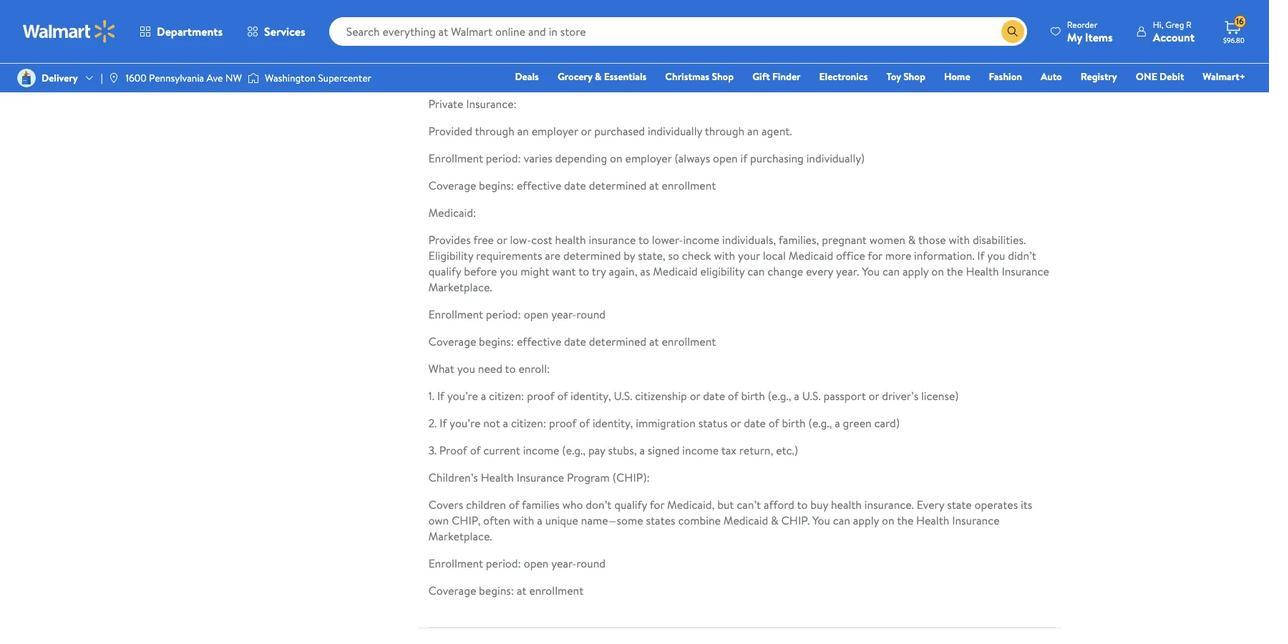 Task type: locate. For each thing, give the bounding box(es) containing it.
coverage
[[838, 26, 884, 42]]

u.s. left citizenship
[[614, 388, 632, 404]]

gift
[[753, 69, 770, 84]]

grocery & essentials
[[558, 69, 647, 84]]

marketplace. inside covers children of families who don't qualify for medicaid, but can't afford to buy health insurance. every state operates its own chip, often with a unique name—some states combine medicaid & chip. you can apply on the health insurance marketplace.
[[428, 528, 492, 544]]

0 vertical spatial enrollment period: open year-round
[[428, 306, 606, 322]]

0 vertical spatial health
[[966, 263, 999, 279]]

0 vertical spatial (e.g.,
[[768, 388, 791, 404]]

2.
[[428, 26, 437, 42], [428, 415, 437, 431]]

if right information.
[[977, 248, 985, 263]]

2 horizontal spatial health
[[966, 263, 999, 279]]

health right insurance.
[[916, 513, 950, 528]]

individuals,
[[722, 232, 776, 248]]

2. for 2. if you're not a citizen: proof of identity, immigration status or date of birth (e.g., a green card)
[[428, 415, 437, 431]]

if
[[977, 248, 985, 263], [437, 388, 444, 404], [440, 415, 447, 431]]

name—some
[[581, 513, 643, 528]]

with
[[949, 232, 970, 248], [714, 248, 735, 263], [513, 513, 534, 528]]

year- down unique
[[551, 556, 577, 571]]

or up depending
[[581, 123, 592, 139]]

you're left not
[[450, 415, 481, 431]]

medicaid:
[[428, 205, 476, 220]]

0 vertical spatial at
[[649, 178, 659, 193]]

a right not
[[503, 415, 508, 431]]

1 shop from the left
[[712, 69, 734, 84]]

coverage down own
[[428, 583, 476, 598]]

medicaid right local
[[789, 248, 833, 263]]

qualify down provides
[[428, 263, 461, 279]]

individually)
[[807, 150, 865, 166]]

1 vertical spatial (e.g.,
[[809, 415, 832, 431]]

0 horizontal spatial health
[[481, 470, 514, 485]]

income inside 2. employer & income information for every member of your household who needs coverage (for example, pay stubs, w2 forms or wage & tax statements)
[[500, 26, 536, 42]]

private
[[428, 96, 463, 112]]

0 vertical spatial current
[[554, 69, 591, 84]]

3. left proof
[[428, 442, 437, 458]]

3. policy numbers for any current health insurance plans covering household members
[[428, 69, 851, 84]]

0 horizontal spatial on
[[610, 150, 623, 166]]

2 vertical spatial if
[[440, 415, 447, 431]]

 image right |
[[108, 72, 120, 84]]

3 coverage from the top
[[428, 583, 476, 598]]

open up coverage begins: at enrollment
[[524, 556, 549, 571]]

on inside covers children of families who don't qualify for medicaid, but can't afford to buy health insurance. every state operates its own chip, often with a unique name—some states combine medicaid & chip. you can apply on the health insurance marketplace.
[[882, 513, 895, 528]]

for inside covers children of families who don't qualify for medicaid, but can't afford to buy health insurance. every state operates its own chip, often with a unique name—some states combine medicaid & chip. you can apply on the health insurance marketplace.
[[650, 497, 665, 513]]

coverage begins: effective date determined at enrollment down depending
[[428, 178, 716, 193]]

1 2. from the top
[[428, 26, 437, 42]]

1 horizontal spatial pay
[[955, 26, 972, 42]]

1 effective from the top
[[517, 178, 561, 193]]

0 horizontal spatial your
[[705, 26, 727, 42]]

health
[[594, 69, 625, 84], [555, 232, 586, 248], [831, 497, 862, 513]]

an left agent.
[[747, 123, 759, 139]]

0 vertical spatial 3.
[[428, 69, 437, 84]]

citizen: up not
[[489, 388, 524, 404]]

shop inside 'link'
[[904, 69, 926, 84]]

2 3. from the top
[[428, 442, 437, 458]]

0 horizontal spatial you
[[812, 513, 830, 528]]

insurance
[[628, 69, 675, 84], [589, 232, 636, 248]]

1. if you're a citizen: proof of identity, u.s. citizenship or date of birth (e.g., a u.s. passport or driver's license)
[[428, 388, 959, 404]]

1 horizontal spatial can
[[833, 513, 850, 528]]

1 vertical spatial stubs,
[[608, 442, 637, 458]]

1 horizontal spatial insurance
[[952, 513, 1000, 528]]

2 vertical spatial insurance
[[952, 513, 1000, 528]]

marketplace.
[[428, 279, 492, 295], [428, 528, 492, 544]]

clear search field text image
[[984, 25, 996, 37]]

1 vertical spatial enrollment period: open year-round
[[428, 556, 606, 571]]

0 vertical spatial year-
[[551, 306, 577, 322]]

household right covering
[[751, 69, 802, 84]]

household up the gift
[[730, 26, 780, 42]]

any
[[535, 69, 552, 84]]

requirements
[[476, 248, 542, 263]]

stubs, up (chip):
[[608, 442, 637, 458]]

walmart image
[[23, 20, 116, 43]]

1 vertical spatial 2.
[[428, 415, 437, 431]]

enrollment down (always
[[662, 178, 716, 193]]

1 enrollment period: open year-round from the top
[[428, 306, 606, 322]]

if
[[741, 150, 748, 166]]

if for 1. if you're a citizen: proof of identity, u.s. citizenship or date of birth (e.g., a u.s. passport or driver's license)
[[437, 388, 444, 404]]

the right more
[[947, 263, 963, 279]]

eligibility
[[428, 248, 473, 263]]

0 horizontal spatial the
[[897, 513, 914, 528]]

16
[[1236, 15, 1244, 27]]

period:
[[486, 150, 521, 166], [486, 306, 521, 322], [486, 556, 521, 571]]

birth up return,
[[741, 388, 765, 404]]

if for 2. if you're not a citizen: proof of identity, immigration status or date of birth (e.g., a green card)
[[440, 415, 447, 431]]

enrollment down unique
[[529, 583, 584, 598]]

or inside 2. employer & income information for every member of your household who needs coverage (for example, pay stubs, w2 forms or wage & tax statements)
[[460, 42, 471, 57]]

insurance inside covers children of families who don't qualify for medicaid, but can't afford to buy health insurance. every state operates its own chip, often with a unique name—some states combine medicaid & chip. you can apply on the health insurance marketplace.
[[952, 513, 1000, 528]]

0 vertical spatial on
[[610, 150, 623, 166]]

but
[[717, 497, 734, 513]]

household for covering
[[751, 69, 802, 84]]

1 horizontal spatial medicaid
[[724, 513, 768, 528]]

1 horizontal spatial shop
[[904, 69, 926, 84]]

0 vertical spatial tax
[[512, 42, 527, 57]]

2 vertical spatial enrollment
[[428, 556, 483, 571]]

1 horizontal spatial you
[[862, 263, 880, 279]]

health right the "cost"
[[555, 232, 586, 248]]

current right any
[[554, 69, 591, 84]]

0 vertical spatial period:
[[486, 150, 521, 166]]

health inside provides free or low-cost health insurance to lower-income individuals, families, pregnant women & those with disabilities. eligibility requirements are determined by state, so check with your local medicaid office for more information. if you didn't qualify before you might want to try again, as medicaid eligibility can change every year. you can apply on the health insurance marketplace.
[[966, 263, 999, 279]]

stubs, left the search icon
[[975, 26, 1003, 42]]

of inside 2. employer & income information for every member of your household who needs coverage (for example, pay stubs, w2 forms or wage & tax statements)
[[691, 26, 702, 42]]

you left didn't
[[987, 248, 1006, 263]]

2. left employer
[[428, 26, 437, 42]]

0 horizontal spatial qualify
[[428, 263, 461, 279]]

tax left return,
[[721, 442, 737, 458]]

0 vertical spatial coverage begins: effective date determined at enrollment
[[428, 178, 716, 193]]

walmart+ link
[[1197, 69, 1252, 84]]

those
[[919, 232, 946, 248]]

insurance up families
[[517, 470, 564, 485]]

shop for christmas shop
[[712, 69, 734, 84]]

 image left "delivery"
[[17, 69, 36, 87]]

0 vertical spatial open
[[713, 150, 738, 166]]

so
[[668, 248, 679, 263]]

2 horizontal spatial you
[[987, 248, 1006, 263]]

you
[[862, 263, 880, 279], [812, 513, 830, 528]]

1 vertical spatial on
[[932, 263, 944, 279]]

0 horizontal spatial tax
[[512, 42, 527, 57]]

0 horizontal spatial every
[[617, 26, 644, 42]]

1 vertical spatial your
[[738, 248, 760, 263]]

period: left the varies
[[486, 150, 521, 166]]

income inside provides free or low-cost health insurance to lower-income individuals, families, pregnant women & those with disabilities. eligibility requirements are determined by state, so check with your local medicaid office for more information. if you didn't qualify before you might want to try again, as medicaid eligibility can change every year. you can apply on the health insurance marketplace.
[[683, 232, 720, 248]]

0 vertical spatial 2.
[[428, 26, 437, 42]]

with right often
[[513, 513, 534, 528]]

0 vertical spatial qualify
[[428, 263, 461, 279]]

0 vertical spatial pay
[[955, 26, 972, 42]]

1 horizontal spatial current
[[554, 69, 591, 84]]

ave
[[207, 71, 223, 85]]

pay up program
[[588, 442, 605, 458]]

qualify inside covers children of families who don't qualify for medicaid, but can't afford to buy health insurance. every state operates its own chip, often with a unique name—some states combine medicaid & chip. you can apply on the health insurance marketplace.
[[614, 497, 647, 513]]

0 vertical spatial citizen:
[[489, 388, 524, 404]]

you're right 1.
[[447, 388, 478, 404]]

2 shop from the left
[[904, 69, 926, 84]]

1 horizontal spatial health
[[916, 513, 950, 528]]

for left medicaid,
[[650, 497, 665, 513]]

families,
[[779, 232, 819, 248]]

0 horizontal spatial through
[[475, 123, 515, 139]]

1 vertical spatial health
[[555, 232, 586, 248]]

coverage up what
[[428, 334, 476, 349]]

2 2. from the top
[[428, 415, 437, 431]]

2. inside 2. employer & income information for every member of your household who needs coverage (for example, pay stubs, w2 forms or wage & tax statements)
[[428, 26, 437, 42]]

Walmart Site-Wide search field
[[329, 17, 1027, 46]]

immigration
[[636, 415, 696, 431]]

health right grocery
[[594, 69, 625, 84]]

tax up deals
[[512, 42, 527, 57]]

2 coverage from the top
[[428, 334, 476, 349]]

an up the varies
[[517, 123, 529, 139]]

pay
[[955, 26, 972, 42], [588, 442, 605, 458]]

0 vertical spatial marketplace.
[[428, 279, 492, 295]]

2. down 1.
[[428, 415, 437, 431]]

marketplace. inside provides free or low-cost health insurance to lower-income individuals, families, pregnant women & those with disabilities. eligibility requirements are determined by state, so check with your local medicaid office for more information. if you didn't qualify before you might want to try again, as medicaid eligibility can change every year. you can apply on the health insurance marketplace.
[[428, 279, 492, 295]]

1 3. from the top
[[428, 69, 437, 84]]

0 horizontal spatial with
[[513, 513, 534, 528]]

2 horizontal spatial health
[[831, 497, 862, 513]]

stubs,
[[975, 26, 1003, 42], [608, 442, 637, 458]]

0 vertical spatial who
[[783, 26, 804, 42]]

every left member
[[617, 26, 644, 42]]

states
[[646, 513, 676, 528]]

you're for not
[[450, 415, 481, 431]]

effective down the varies
[[517, 178, 561, 193]]

date down want
[[564, 334, 586, 349]]

children
[[466, 497, 506, 513]]

0 vertical spatial determined
[[589, 178, 647, 193]]

qualify down (chip):
[[614, 497, 647, 513]]

1 vertical spatial begins:
[[479, 334, 514, 349]]

3 period: from the top
[[486, 556, 521, 571]]

0 horizontal spatial an
[[517, 123, 529, 139]]

determined left by
[[563, 248, 621, 263]]

2 horizontal spatial insurance
[[1002, 263, 1049, 279]]

medicaid,
[[667, 497, 715, 513]]

0 horizontal spatial  image
[[17, 69, 36, 87]]

want
[[552, 263, 576, 279]]

2. for 2. employer & income information for every member of your household who needs coverage (for example, pay stubs, w2 forms or wage & tax statements)
[[428, 26, 437, 42]]

one debit link
[[1130, 69, 1191, 84]]

health up children
[[481, 470, 514, 485]]

2 begins: from the top
[[479, 334, 514, 349]]

often
[[483, 513, 510, 528]]

insurance right every
[[952, 513, 1000, 528]]

2 an from the left
[[747, 123, 759, 139]]

health inside covers children of families who don't qualify for medicaid, but can't afford to buy health insurance. every state operates its own chip, often with a unique name—some states combine medicaid & chip. you can apply on the health insurance marketplace.
[[916, 513, 950, 528]]

income right wage
[[500, 26, 536, 42]]

for left any
[[517, 69, 532, 84]]

insurance down disabilities.
[[1002, 263, 1049, 279]]

begins: up free
[[479, 178, 514, 193]]

on down "purchased"
[[610, 150, 623, 166]]

you left need
[[457, 361, 475, 377]]

(e.g., up etc.)
[[768, 388, 791, 404]]

0 vertical spatial you're
[[447, 388, 478, 404]]

to right need
[[505, 361, 516, 377]]

members
[[805, 69, 851, 84]]

qualify
[[428, 263, 461, 279], [614, 497, 647, 513]]

1 vertical spatial current
[[483, 442, 520, 458]]

proof
[[527, 388, 555, 404], [549, 415, 577, 431]]

0 vertical spatial your
[[705, 26, 727, 42]]

open
[[713, 150, 738, 166], [524, 306, 549, 322], [524, 556, 549, 571]]

or left wage
[[460, 42, 471, 57]]

apply inside provides free or low-cost health insurance to lower-income individuals, families, pregnant women & those with disabilities. eligibility requirements are determined by state, so check with your local medicaid office for more information. if you didn't qualify before you might want to try again, as medicaid eligibility can change every year. you can apply on the health insurance marketplace.
[[903, 263, 929, 279]]

2 enrollment from the top
[[428, 306, 483, 322]]

3.
[[428, 69, 437, 84], [428, 442, 437, 458]]

begins: up need
[[479, 334, 514, 349]]

as
[[640, 263, 650, 279]]

1 round from the top
[[577, 306, 606, 322]]

income
[[500, 26, 536, 42], [683, 232, 720, 248], [523, 442, 559, 458], [683, 442, 719, 458]]

shop
[[712, 69, 734, 84], [904, 69, 926, 84]]

1 horizontal spatial with
[[714, 248, 735, 263]]

 image
[[248, 71, 259, 85]]

u.s.
[[614, 388, 632, 404], [802, 388, 821, 404]]

for inside provides free or low-cost health insurance to lower-income individuals, families, pregnant women & those with disabilities. eligibility requirements are determined by state, so check with your local medicaid office for more information. if you didn't qualify before you might want to try again, as medicaid eligibility can change every year. you can apply on the health insurance marketplace.
[[868, 248, 883, 263]]

round down try
[[577, 306, 606, 322]]

current down not
[[483, 442, 520, 458]]

0 vertical spatial effective
[[517, 178, 561, 193]]

insurance left plans on the top right
[[628, 69, 675, 84]]

health down disabilities.
[[966, 263, 999, 279]]

policy
[[439, 69, 469, 84]]

if inside provides free or low-cost health insurance to lower-income individuals, families, pregnant women & those with disabilities. eligibility requirements are determined by state, so check with your local medicaid office for more information. if you didn't qualify before you might want to try again, as medicaid eligibility can change every year. you can apply on the health insurance marketplace.
[[977, 248, 985, 263]]

1 period: from the top
[[486, 150, 521, 166]]

not
[[483, 415, 500, 431]]

1 vertical spatial employer
[[625, 150, 672, 166]]

1 vertical spatial insurance
[[517, 470, 564, 485]]

for left more
[[868, 248, 883, 263]]

lower-
[[652, 232, 683, 248]]

household inside 2. employer & income information for every member of your household who needs coverage (for example, pay stubs, w2 forms or wage & tax statements)
[[730, 26, 780, 42]]

& right wage
[[502, 42, 510, 57]]

1 vertical spatial qualify
[[614, 497, 647, 513]]

before
[[464, 263, 497, 279]]

with right check
[[714, 248, 735, 263]]

you inside covers children of families who don't qualify for medicaid, but can't afford to buy health insurance. every state operates its own chip, often with a unique name—some states combine medicaid & chip. you can apply on the health insurance marketplace.
[[812, 513, 830, 528]]

provided
[[428, 123, 472, 139]]

you right chip.
[[812, 513, 830, 528]]

enrollment period: open year-round up coverage begins: at enrollment
[[428, 556, 606, 571]]

1600
[[126, 71, 147, 85]]

 image for delivery
[[17, 69, 36, 87]]

1600 pennsylvania ave nw
[[126, 71, 242, 85]]

1 horizontal spatial every
[[806, 263, 833, 279]]

who
[[783, 26, 804, 42], [562, 497, 583, 513]]

tax
[[512, 42, 527, 57], [721, 442, 737, 458]]

apply down those
[[903, 263, 929, 279]]

enrollment
[[428, 150, 483, 166], [428, 306, 483, 322], [428, 556, 483, 571]]

on left every
[[882, 513, 895, 528]]

period: up coverage begins: at enrollment
[[486, 556, 521, 571]]

2 vertical spatial health
[[916, 513, 950, 528]]

search icon image
[[1007, 26, 1019, 37]]

enrollment down provided
[[428, 150, 483, 166]]

can right buy
[[833, 513, 850, 528]]

0 horizontal spatial health
[[555, 232, 586, 248]]

effective up enroll:
[[517, 334, 561, 349]]

you're
[[447, 388, 478, 404], [450, 415, 481, 431]]

3 enrollment from the top
[[428, 556, 483, 571]]

gift finder link
[[746, 69, 807, 84]]

or up status
[[690, 388, 700, 404]]

3. for 3. proof of current income (e.g., pay stubs, a signed income tax return, etc.)
[[428, 442, 437, 458]]

0 vertical spatial employer
[[532, 123, 578, 139]]

stubs, inside 2. employer & income information for every member of your household who needs coverage (for example, pay stubs, w2 forms or wage & tax statements)
[[975, 26, 1003, 42]]

income right so at the top right of the page
[[683, 232, 720, 248]]

0 vertical spatial household
[[730, 26, 780, 42]]

1 horizontal spatial birth
[[782, 415, 806, 431]]

who inside 2. employer & income information for every member of your household who needs coverage (for example, pay stubs, w2 forms or wage & tax statements)
[[783, 26, 804, 42]]

2 coverage begins: effective date determined at enrollment from the top
[[428, 334, 716, 349]]

1 horizontal spatial you
[[500, 263, 518, 279]]

1 vertical spatial identity,
[[593, 415, 633, 431]]

1 vertical spatial you're
[[450, 415, 481, 431]]

0 vertical spatial stubs,
[[975, 26, 1003, 42]]

&
[[489, 26, 497, 42], [502, 42, 510, 57], [595, 69, 602, 84], [908, 232, 916, 248], [771, 513, 779, 528]]

& right grocery
[[595, 69, 602, 84]]

1 vertical spatial health
[[481, 470, 514, 485]]

1 vertical spatial apply
[[853, 513, 879, 528]]

0 vertical spatial round
[[577, 306, 606, 322]]

2 marketplace. from the top
[[428, 528, 492, 544]]

2 vertical spatial at
[[517, 583, 527, 598]]

through up 'if'
[[705, 123, 745, 139]]

date
[[564, 178, 586, 193], [564, 334, 586, 349], [703, 388, 725, 404], [744, 415, 766, 431]]

1 vertical spatial round
[[577, 556, 606, 571]]

(e.g., up program
[[562, 442, 586, 458]]

to left try
[[579, 263, 589, 279]]

1 vertical spatial household
[[751, 69, 802, 84]]

year- down want
[[551, 306, 577, 322]]

2 vertical spatial (e.g.,
[[562, 442, 586, 458]]

(e.g.,
[[768, 388, 791, 404], [809, 415, 832, 431], [562, 442, 586, 458]]

forms
[[428, 42, 458, 57]]

shop for toy shop
[[904, 69, 926, 84]]

1 horizontal spatial your
[[738, 248, 760, 263]]

& left those
[[908, 232, 916, 248]]

1 vertical spatial the
[[897, 513, 914, 528]]

proof
[[439, 442, 467, 458]]

1 horizontal spatial (e.g.,
[[768, 388, 791, 404]]

1 vertical spatial insurance
[[589, 232, 636, 248]]

1 vertical spatial if
[[437, 388, 444, 404]]

medicaid inside covers children of families who don't qualify for medicaid, but can't afford to buy health insurance. every state operates its own chip, often with a unique name—some states combine medicaid & chip. you can apply on the health insurance marketplace.
[[724, 513, 768, 528]]

marketplace. down "covers"
[[428, 528, 492, 544]]

don't
[[586, 497, 612, 513]]

through down insurance: on the top
[[475, 123, 515, 139]]

& inside covers children of families who don't qualify for medicaid, but can't afford to buy health insurance. every state operates its own chip, often with a unique name—some states combine medicaid & chip. you can apply on the health insurance marketplace.
[[771, 513, 779, 528]]

enrollment down chip,
[[428, 556, 483, 571]]

open left 'if'
[[713, 150, 738, 166]]

with right those
[[949, 232, 970, 248]]

program
[[567, 470, 610, 485]]

 image
[[17, 69, 36, 87], [108, 72, 120, 84]]

if right 1.
[[437, 388, 444, 404]]

1 marketplace. from the top
[[428, 279, 492, 295]]

your inside provides free or low-cost health insurance to lower-income individuals, families, pregnant women & those with disabilities. eligibility requirements are determined by state, so check with your local medicaid office for more information. if you didn't qualify before you might want to try again, as medicaid eligibility can change every year. you can apply on the health insurance marketplace.
[[738, 248, 760, 263]]

0 horizontal spatial insurance
[[517, 470, 564, 485]]

low-
[[510, 232, 531, 248]]

grocery
[[558, 69, 593, 84]]

toy
[[887, 69, 901, 84]]

pregnant
[[822, 232, 867, 248]]

free
[[473, 232, 494, 248]]

eligibility
[[700, 263, 745, 279]]

the left every
[[897, 513, 914, 528]]

1 vertical spatial year-
[[551, 556, 577, 571]]

2 vertical spatial coverage
[[428, 583, 476, 598]]

grocery & essentials link
[[551, 69, 653, 84]]

begins: down often
[[479, 583, 514, 598]]

greg
[[1166, 18, 1184, 30]]

& inside grocery & essentials link
[[595, 69, 602, 84]]

your inside 2. employer & income information for every member of your household who needs coverage (for example, pay stubs, w2 forms or wage & tax statements)
[[705, 26, 727, 42]]

might
[[521, 263, 549, 279]]

0 vertical spatial coverage
[[428, 178, 476, 193]]

0 vertical spatial the
[[947, 263, 963, 279]]

medicaid for can't
[[724, 513, 768, 528]]

1 coverage from the top
[[428, 178, 476, 193]]

0 vertical spatial you
[[862, 263, 880, 279]]

proof up 3. proof of current income (e.g., pay stubs, a signed income tax return, etc.)
[[549, 415, 577, 431]]

2 effective from the top
[[517, 334, 561, 349]]

period: down before
[[486, 306, 521, 322]]

year-
[[551, 306, 577, 322], [551, 556, 577, 571]]

afford
[[764, 497, 795, 513]]

nw
[[225, 71, 242, 85]]



Task type: vqa. For each thing, say whether or not it's contained in the screenshot.
the Sports & Outdoors within Sports & Outdoors dropdown button
no



Task type: describe. For each thing, give the bounding box(es) containing it.
2 enrollment period: open year-round from the top
[[428, 556, 606, 571]]

& right employer
[[489, 26, 497, 42]]

delivery
[[42, 71, 78, 85]]

cost
[[531, 232, 553, 248]]

0 vertical spatial proof
[[527, 388, 555, 404]]

services button
[[235, 14, 318, 49]]

1 horizontal spatial employer
[[625, 150, 672, 166]]

insurance inside provides free or low-cost health insurance to lower-income individuals, families, pregnant women & those with disabilities. eligibility requirements are determined by state, so check with your local medicaid office for more information. if you didn't qualify before you might want to try again, as medicaid eligibility can change every year. you can apply on the health insurance marketplace.
[[1002, 263, 1049, 279]]

can inside covers children of families who don't qualify for medicaid, but can't afford to buy health insurance. every state operates its own chip, often with a unique name—some states combine medicaid & chip. you can apply on the health insurance marketplace.
[[833, 513, 850, 528]]

1 vertical spatial at
[[649, 334, 659, 349]]

1 u.s. from the left
[[614, 388, 632, 404]]

1 begins: from the top
[[479, 178, 514, 193]]

private insurance:
[[428, 96, 517, 112]]

3. for 3. policy numbers for any current health insurance plans covering household members
[[428, 69, 437, 84]]

agent.
[[762, 123, 792, 139]]

children's
[[428, 470, 478, 485]]

its
[[1021, 497, 1033, 513]]

try
[[592, 263, 606, 279]]

2 horizontal spatial (e.g.,
[[809, 415, 832, 431]]

you're for a
[[447, 388, 478, 404]]

essentials
[[604, 69, 647, 84]]

hi,
[[1153, 18, 1164, 30]]

every
[[917, 497, 945, 513]]

2 period: from the top
[[486, 306, 521, 322]]

determined inside provides free or low-cost health insurance to lower-income individuals, families, pregnant women & those with disabilities. eligibility requirements are determined by state, so check with your local medicaid office for more information. if you didn't qualify before you might want to try again, as medicaid eligibility can change every year. you can apply on the health insurance marketplace.
[[563, 248, 621, 263]]

0 vertical spatial enrollment
[[662, 178, 716, 193]]

or inside provides free or low-cost health insurance to lower-income individuals, families, pregnant women & those with disabilities. eligibility requirements are determined by state, so check with your local medicaid office for more information. if you didn't qualify before you might want to try again, as medicaid eligibility can change every year. you can apply on the health insurance marketplace.
[[497, 232, 507, 248]]

1 coverage begins: effective date determined at enrollment from the top
[[428, 178, 716, 193]]

1 vertical spatial open
[[524, 306, 549, 322]]

items
[[1085, 29, 1113, 45]]

purchasing
[[750, 150, 804, 166]]

1 vertical spatial tax
[[721, 442, 737, 458]]

or left driver's
[[869, 388, 879, 404]]

card)
[[874, 415, 900, 431]]

2 vertical spatial determined
[[589, 334, 647, 349]]

household for your
[[730, 26, 780, 42]]

1 vertical spatial citizen:
[[511, 415, 546, 431]]

state,
[[638, 248, 666, 263]]

2. if you're not a citizen: proof of identity, immigration status or date of birth (e.g., a green card)
[[428, 415, 900, 431]]

purchased
[[594, 123, 645, 139]]

plans
[[677, 69, 703, 84]]

finder
[[772, 69, 801, 84]]

electronics link
[[813, 69, 874, 84]]

0 horizontal spatial pay
[[588, 442, 605, 458]]

registry
[[1081, 69, 1117, 84]]

by
[[624, 248, 635, 263]]

deals
[[515, 69, 539, 84]]

reorder my items
[[1067, 18, 1113, 45]]

statements)
[[530, 42, 589, 57]]

0 horizontal spatial medicaid
[[653, 263, 698, 279]]

information
[[539, 26, 597, 42]]

|
[[101, 71, 103, 85]]

qualify inside provides free or low-cost health insurance to lower-income individuals, families, pregnant women & those with disabilities. eligibility requirements are determined by state, so check with your local medicaid office for more information. if you didn't qualify before you might want to try again, as medicaid eligibility can change every year. you can apply on the health insurance marketplace.
[[428, 263, 461, 279]]

chip,
[[452, 513, 481, 528]]

state
[[947, 497, 972, 513]]

what
[[428, 361, 455, 377]]

women
[[870, 232, 906, 248]]

account
[[1153, 29, 1195, 45]]

change
[[768, 263, 803, 279]]

chip.
[[781, 513, 810, 528]]

a down "what you need to enroll:" on the bottom left of page
[[481, 388, 486, 404]]

covering
[[705, 69, 748, 84]]

own
[[428, 513, 449, 528]]

1 through from the left
[[475, 123, 515, 139]]

date up return,
[[744, 415, 766, 431]]

year.
[[836, 263, 859, 279]]

1 vertical spatial enrollment
[[662, 334, 716, 349]]

& inside provides free or low-cost health insurance to lower-income individuals, families, pregnant women & those with disabilities. eligibility requirements are determined by state, so check with your local medicaid office for more information. if you didn't qualify before you might want to try again, as medicaid eligibility can change every year. you can apply on the health insurance marketplace.
[[908, 232, 916, 248]]

1 vertical spatial proof
[[549, 415, 577, 431]]

walmart+
[[1203, 69, 1246, 84]]

need
[[478, 361, 503, 377]]

0 vertical spatial birth
[[741, 388, 765, 404]]

income up 'children's health insurance program (chip):'
[[523, 442, 559, 458]]

insurance inside provides free or low-cost health insurance to lower-income individuals, families, pregnant women & those with disabilities. eligibility requirements are determined by state, so check with your local medicaid office for more information. if you didn't qualify before you might want to try again, as medicaid eligibility can change every year. you can apply on the health insurance marketplace.
[[589, 232, 636, 248]]

washington
[[265, 71, 316, 85]]

provides free or low-cost health insurance to lower-income individuals, families, pregnant women & those with disabilities. eligibility requirements are determined by state, so check with your local medicaid office for more information. if you didn't qualify before you might want to try again, as medicaid eligibility can change every year. you can apply on the health insurance marketplace.
[[428, 232, 1049, 295]]

a left signed
[[640, 442, 645, 458]]

gift finder
[[753, 69, 801, 84]]

0 vertical spatial insurance
[[628, 69, 675, 84]]

one
[[1136, 69, 1157, 84]]

1.
[[428, 388, 434, 404]]

2 year- from the top
[[551, 556, 577, 571]]

every inside 2. employer & income information for every member of your household who needs coverage (for example, pay stubs, w2 forms or wage & tax statements)
[[617, 26, 644, 42]]

signed
[[648, 442, 680, 458]]

departments button
[[127, 14, 235, 49]]

a left green
[[835, 415, 840, 431]]

to right by
[[639, 232, 649, 248]]

deals link
[[509, 69, 545, 84]]

home
[[944, 69, 970, 84]]

medicaid for individuals,
[[789, 248, 833, 263]]

date up status
[[703, 388, 725, 404]]

2 horizontal spatial with
[[949, 232, 970, 248]]

fashion
[[989, 69, 1022, 84]]

health inside covers children of families who don't qualify for medicaid, but can't afford to buy health insurance. every state operates its own chip, often with a unique name—some states combine medicaid & chip. you can apply on the health insurance marketplace.
[[831, 497, 862, 513]]

what you need to enroll:
[[428, 361, 550, 377]]

1 horizontal spatial health
[[594, 69, 625, 84]]

again,
[[609, 263, 638, 279]]

(for
[[887, 26, 905, 42]]

income down status
[[683, 442, 719, 458]]

one debit
[[1136, 69, 1184, 84]]

on inside provides free or low-cost health insurance to lower-income individuals, families, pregnant women & those with disabilities. eligibility requirements are determined by state, so check with your local medicaid office for more information. if you didn't qualify before you might want to try again, as medicaid eligibility can change every year. you can apply on the health insurance marketplace.
[[932, 263, 944, 279]]

services
[[264, 24, 305, 39]]

who inside covers children of families who don't qualify for medicaid, but can't afford to buy health insurance. every state operates its own chip, often with a unique name—some states combine medicaid & chip. you can apply on the health insurance marketplace.
[[562, 497, 583, 513]]

didn't
[[1008, 248, 1037, 263]]

wage
[[474, 42, 499, 57]]

2. employer & income information for every member of your household who needs coverage (for example, pay stubs, w2 forms or wage & tax statements)
[[428, 26, 1022, 57]]

Search search field
[[329, 17, 1027, 46]]

3 begins: from the top
[[479, 583, 514, 598]]

0 vertical spatial identity,
[[571, 388, 611, 404]]

 image for 1600 pennsylvania ave nw
[[108, 72, 120, 84]]

for inside 2. employer & income information for every member of your household who needs coverage (for example, pay stubs, w2 forms or wage & tax statements)
[[600, 26, 614, 42]]

to inside covers children of families who don't qualify for medicaid, but can't afford to buy health insurance. every state operates its own chip, often with a unique name—some states combine medicaid & chip. you can apply on the health insurance marketplace.
[[797, 497, 808, 513]]

1 year- from the top
[[551, 306, 577, 322]]

apply inside covers children of families who don't qualify for medicaid, but can't afford to buy health insurance. every state operates its own chip, often with a unique name—some states combine medicaid & chip. you can apply on the health insurance marketplace.
[[853, 513, 879, 528]]

citizenship
[[635, 388, 687, 404]]

2 through from the left
[[705, 123, 745, 139]]

needs
[[807, 26, 836, 42]]

example,
[[908, 26, 952, 42]]

tax inside 2. employer & income information for every member of your household who needs coverage (for example, pay stubs, w2 forms or wage & tax statements)
[[512, 42, 527, 57]]

combine
[[678, 513, 721, 528]]

1 enrollment from the top
[[428, 150, 483, 166]]

or right status
[[731, 415, 741, 431]]

are
[[545, 248, 561, 263]]

varies
[[524, 150, 552, 166]]

pay inside 2. employer & income information for every member of your household who needs coverage (for example, pay stubs, w2 forms or wage & tax statements)
[[955, 26, 972, 42]]

2 horizontal spatial can
[[883, 263, 900, 279]]

covers
[[428, 497, 463, 513]]

auto
[[1041, 69, 1062, 84]]

green
[[843, 415, 872, 431]]

of inside covers children of families who don't qualify for medicaid, but can't afford to buy health insurance. every state operates its own chip, often with a unique name—some states combine medicaid & chip. you can apply on the health insurance marketplace.
[[509, 497, 519, 513]]

the inside covers children of families who don't qualify for medicaid, but can't afford to buy health insurance. every state operates its own chip, often with a unique name—some states combine medicaid & chip. you can apply on the health insurance marketplace.
[[897, 513, 914, 528]]

a inside covers children of families who don't qualify for medicaid, but can't afford to buy health insurance. every state operates its own chip, often with a unique name—some states combine medicaid & chip. you can apply on the health insurance marketplace.
[[537, 513, 543, 528]]

member
[[647, 26, 689, 42]]

christmas
[[665, 69, 709, 84]]

enrollment period: varies depending on employer (always open if purchasing individually)
[[428, 150, 865, 166]]

a left passport
[[794, 388, 800, 404]]

christmas shop
[[665, 69, 734, 84]]

0 horizontal spatial current
[[483, 442, 520, 458]]

(always
[[675, 150, 710, 166]]

0 horizontal spatial can
[[748, 263, 765, 279]]

the inside provides free or low-cost health insurance to lower-income individuals, families, pregnant women & those with disabilities. eligibility requirements are determined by state, so check with your local medicaid office for more information. if you didn't qualify before you might want to try again, as medicaid eligibility can change every year. you can apply on the health insurance marketplace.
[[947, 263, 963, 279]]

toy shop link
[[880, 69, 932, 84]]

insurance.
[[865, 497, 914, 513]]

covers children of families who don't qualify for medicaid, but can't afford to buy health insurance. every state operates its own chip, often with a unique name—some states combine medicaid & chip. you can apply on the health insurance marketplace.
[[428, 497, 1033, 544]]

health inside provides free or low-cost health insurance to lower-income individuals, families, pregnant women & those with disabilities. eligibility requirements are determined by state, so check with your local medicaid office for more information. if you didn't qualify before you might want to try again, as medicaid eligibility can change every year. you can apply on the health insurance marketplace.
[[555, 232, 586, 248]]

2 round from the top
[[577, 556, 606, 571]]

2 vertical spatial enrollment
[[529, 583, 584, 598]]

0 horizontal spatial you
[[457, 361, 475, 377]]

enroll:
[[519, 361, 550, 377]]

auto link
[[1034, 69, 1069, 84]]

r
[[1186, 18, 1192, 30]]

insurance:
[[466, 96, 517, 112]]

you inside provides free or low-cost health insurance to lower-income individuals, families, pregnant women & those with disabilities. eligibility requirements are determined by state, so check with your local medicaid office for more information. if you didn't qualify before you might want to try again, as medicaid eligibility can change every year. you can apply on the health insurance marketplace.
[[862, 263, 880, 279]]

2 u.s. from the left
[[802, 388, 821, 404]]

buy
[[811, 497, 828, 513]]

pennsylvania
[[149, 71, 204, 85]]

1 an from the left
[[517, 123, 529, 139]]

date down depending
[[564, 178, 586, 193]]

toy shop
[[887, 69, 926, 84]]

every inside provides free or low-cost health insurance to lower-income individuals, families, pregnant women & those with disabilities. eligibility requirements are determined by state, so check with your local medicaid office for more information. if you didn't qualify before you might want to try again, as medicaid eligibility can change every year. you can apply on the health insurance marketplace.
[[806, 263, 833, 279]]

2 vertical spatial open
[[524, 556, 549, 571]]

with inside covers children of families who don't qualify for medicaid, but can't afford to buy health insurance. every state operates its own chip, often with a unique name—some states combine medicaid & chip. you can apply on the health insurance marketplace.
[[513, 513, 534, 528]]



